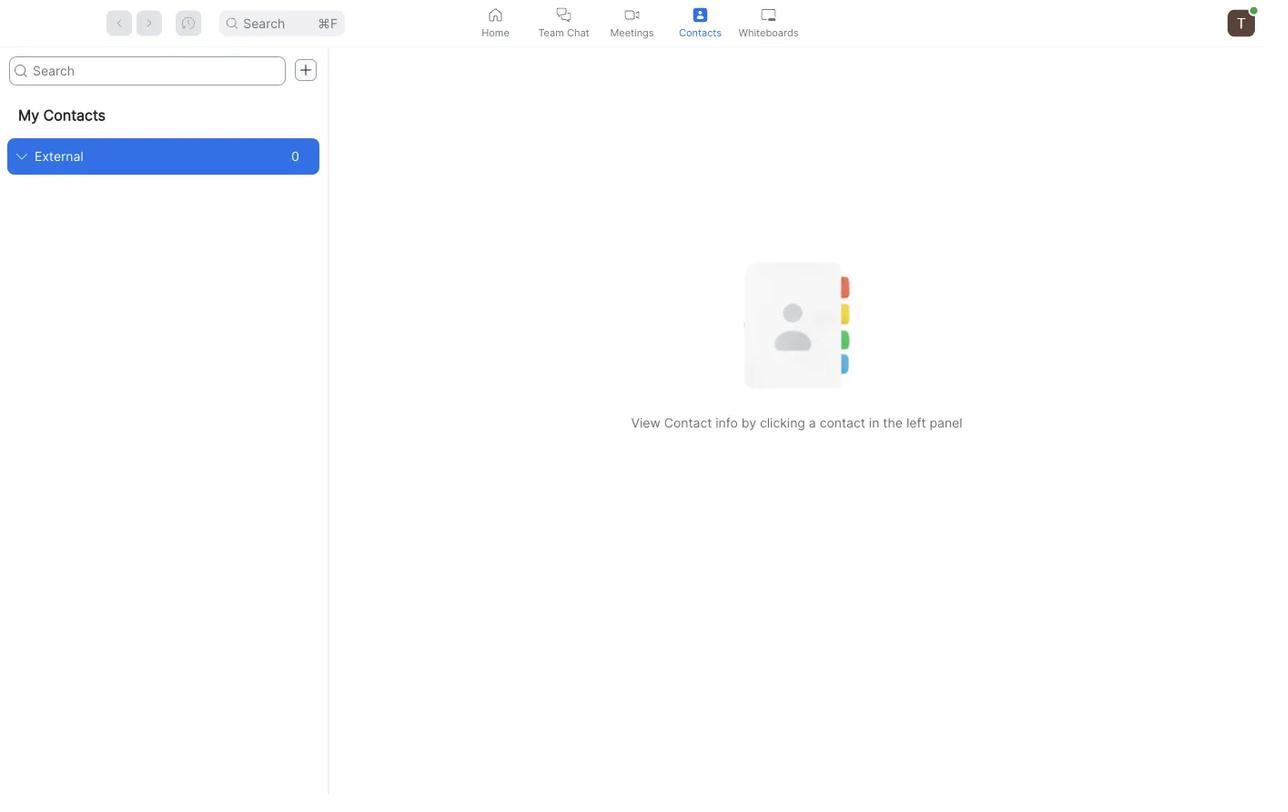Task type: locate. For each thing, give the bounding box(es) containing it.
my contacts grouping, external, 0 items enclose, level 2, 1 of 1, tree item
[[7, 138, 319, 175]]

Search text field
[[9, 56, 286, 86]]

chevron down image
[[16, 151, 27, 162]]

home small image
[[488, 8, 503, 22]]

home small image
[[488, 8, 503, 22]]

tab list
[[461, 0, 803, 46]]

whiteboard small image
[[761, 8, 776, 22], [761, 8, 776, 22]]

contacts button
[[666, 0, 735, 46]]

plus small image
[[299, 64, 312, 76], [299, 64, 312, 76]]

contacts
[[679, 26, 722, 38], [43, 106, 106, 124]]

0 vertical spatial contacts
[[679, 26, 722, 38]]

profile contact image
[[693, 8, 708, 22]]

0 horizontal spatial contacts
[[43, 106, 106, 124]]

contacts inside 'heading'
[[43, 106, 106, 124]]

tab list containing home
[[461, 0, 803, 46]]

my
[[18, 106, 39, 124]]

chat
[[567, 26, 589, 38]]

team chat image
[[557, 8, 571, 22]]

avatar image
[[1228, 10, 1255, 37]]

whiteboards button
[[735, 0, 803, 46]]

online image
[[1250, 7, 1258, 14], [1250, 7, 1258, 14]]

1 vertical spatial contacts
[[43, 106, 106, 124]]

a
[[809, 415, 816, 430]]

team chat button
[[530, 0, 598, 46]]

chevron down image
[[16, 151, 27, 162]]

panel
[[930, 415, 963, 430]]

contacts up external on the left top of page
[[43, 106, 106, 124]]

magnifier image
[[227, 18, 238, 29], [15, 65, 27, 77], [15, 65, 27, 77]]

whiteboards
[[739, 26, 799, 38]]

magnifier image
[[227, 18, 238, 29]]

team chat image
[[557, 8, 571, 22]]

0
[[291, 149, 299, 164]]

1 horizontal spatial contacts
[[679, 26, 722, 38]]

contacts down profile contact icon
[[679, 26, 722, 38]]

profile contact image
[[693, 8, 708, 22]]

contacts inside "button"
[[679, 26, 722, 38]]

view
[[631, 415, 661, 430]]



Task type: vqa. For each thing, say whether or not it's contained in the screenshot.
info
yes



Task type: describe. For each thing, give the bounding box(es) containing it.
video on image
[[625, 8, 639, 22]]

contact
[[820, 415, 866, 430]]

contacts tab panel
[[0, 47, 1264, 796]]

team
[[538, 26, 564, 38]]

the
[[883, 415, 903, 430]]

left
[[907, 415, 926, 430]]

search
[[243, 15, 285, 31]]

home button
[[461, 0, 530, 46]]

external
[[35, 149, 83, 164]]

video on image
[[625, 8, 639, 22]]

in
[[869, 415, 880, 430]]

my contacts
[[18, 106, 106, 124]]

home
[[482, 26, 510, 38]]

my contacts tree
[[0, 93, 327, 175]]

meetings button
[[598, 0, 666, 46]]

meetings
[[610, 26, 654, 38]]

view contact info by clicking a contact in the left panel
[[631, 415, 963, 430]]

my contacts heading
[[0, 93, 327, 138]]

info
[[716, 415, 738, 430]]

⌘f
[[318, 15, 338, 31]]

contact
[[664, 415, 712, 430]]

clicking
[[760, 415, 805, 430]]

team chat
[[538, 26, 589, 38]]

by
[[742, 415, 756, 430]]



